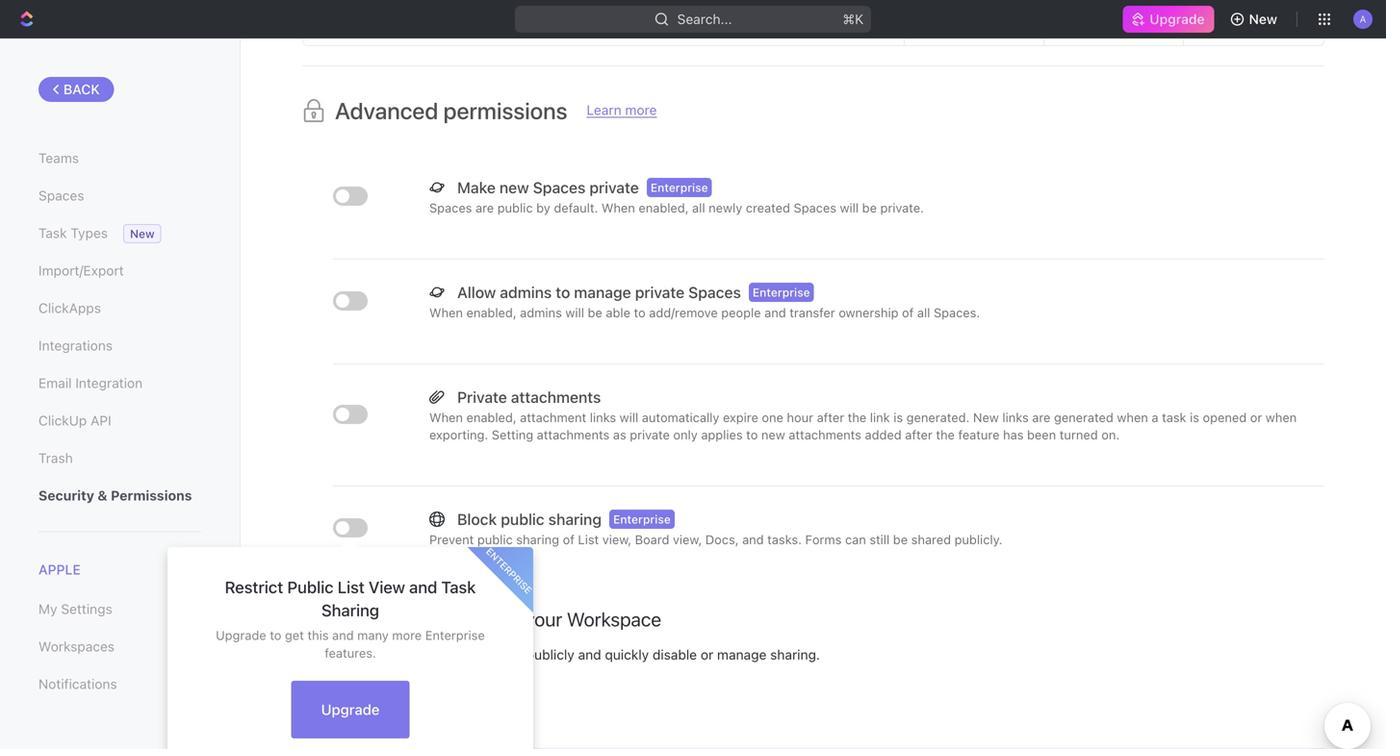 Task type: locate. For each thing, give the bounding box(es) containing it.
0 horizontal spatial list
[[338, 578, 365, 597]]

can
[[845, 533, 866, 547]]

public for of
[[477, 533, 513, 547]]

1 horizontal spatial or
[[1250, 410, 1262, 425]]

one
[[762, 410, 784, 425]]

attachments up attachment
[[511, 388, 601, 407]]

shared down for
[[480, 647, 523, 663]]

0 vertical spatial be
[[862, 201, 877, 215]]

0 vertical spatial new
[[1249, 11, 1277, 27]]

spaces up by at the top
[[533, 178, 586, 197]]

make
[[457, 178, 496, 197]]

manage
[[574, 283, 631, 302], [717, 647, 767, 663]]

task types
[[39, 225, 108, 241]]

been right has
[[1027, 428, 1056, 442]]

list down block public sharing enterprise
[[578, 533, 599, 547]]

0 vertical spatial after
[[817, 410, 844, 425]]

to inside restrict public list view and task sharing upgrade to get this and many more enterprise features.
[[270, 629, 281, 643]]

learn more link
[[587, 102, 657, 118]]

1 links from the left
[[590, 410, 616, 425]]

types
[[71, 225, 108, 241]]

restrict public list view and task sharing upgrade to get this and many more enterprise features.
[[216, 578, 485, 661]]

2 vertical spatial enabled,
[[466, 410, 517, 425]]

0 vertical spatial are
[[476, 201, 494, 215]]

be down the allow admins to manage private spaces
[[588, 306, 602, 320]]

sharing for enterprise
[[548, 511, 602, 529]]

2 when from the left
[[1266, 410, 1297, 425]]

1 horizontal spatial the
[[936, 428, 955, 442]]

1 vertical spatial been
[[446, 647, 477, 663]]

is right the link on the bottom right of the page
[[894, 410, 903, 425]]

1 vertical spatial the
[[936, 428, 955, 442]]

is right task
[[1190, 410, 1199, 425]]

shared
[[911, 533, 951, 547], [480, 647, 523, 663]]

1 horizontal spatial is
[[1190, 410, 1199, 425]]

1 vertical spatial of
[[563, 533, 575, 547]]

quickly
[[605, 647, 649, 663]]

the left the link on the bottom right of the page
[[848, 410, 867, 425]]

applies
[[701, 428, 743, 442]]

1 horizontal spatial when
[[1266, 410, 1297, 425]]

new down one
[[761, 428, 785, 442]]

1 horizontal spatial will
[[620, 410, 638, 425]]

links
[[590, 410, 616, 425], [1003, 410, 1029, 425]]

1 horizontal spatial are
[[1032, 410, 1051, 425]]

1 vertical spatial new
[[130, 227, 155, 241]]

admins right allow
[[500, 283, 552, 302]]

enterprise inside make new spaces private enterprise
[[651, 181, 708, 194]]

new
[[500, 178, 529, 197], [761, 428, 785, 442]]

1 horizontal spatial upgrade link
[[1123, 6, 1215, 33]]

upgrade link left new button
[[1123, 6, 1215, 33]]

1 vertical spatial all
[[917, 306, 930, 320]]

public left by at the top
[[497, 201, 533, 215]]

2 horizontal spatial all
[[917, 306, 930, 320]]

to left get
[[270, 629, 281, 643]]

after right hour
[[817, 410, 844, 425]]

new inside button
[[1249, 11, 1277, 27]]

manage left sharing.
[[717, 647, 767, 663]]

when for admins
[[429, 306, 463, 320]]

more
[[625, 102, 657, 118], [392, 629, 422, 643]]

spaces
[[533, 178, 586, 197], [39, 188, 84, 204], [429, 201, 472, 215], [794, 201, 837, 215], [688, 283, 741, 302]]

of right ownership
[[902, 306, 914, 320]]

enabled, left newly
[[639, 201, 689, 215]]

private up default.
[[590, 178, 639, 197]]

0 horizontal spatial of
[[563, 533, 575, 547]]

1 vertical spatial shared
[[480, 647, 523, 663]]

the down generated.
[[936, 428, 955, 442]]

links up has
[[1003, 410, 1029, 425]]

0 horizontal spatial links
[[590, 410, 616, 425]]

task
[[1162, 410, 1187, 425]]

public right 'block'
[[501, 511, 545, 529]]

be left private.
[[862, 201, 877, 215]]

spaces down teams
[[39, 188, 84, 204]]

private up add/remove
[[635, 283, 685, 302]]

1 horizontal spatial task
[[441, 578, 476, 597]]

upgrade down items
[[321, 702, 380, 719]]

public
[[497, 201, 533, 215], [501, 511, 545, 529], [477, 533, 513, 547], [375, 608, 426, 631]]

have
[[413, 647, 442, 663]]

1 vertical spatial task
[[441, 578, 476, 597]]

1 horizontal spatial new
[[973, 410, 999, 425]]

2 view, from the left
[[673, 533, 702, 547]]

upgrade link down items
[[291, 682, 410, 739]]

after down generated.
[[905, 428, 933, 442]]

task inside restrict public list view and task sharing upgrade to get this and many more enterprise features.
[[441, 578, 476, 597]]

list
[[578, 533, 599, 547], [338, 578, 365, 597]]

many
[[357, 629, 389, 643]]

been right the have
[[446, 647, 477, 663]]

0 horizontal spatial is
[[894, 410, 903, 425]]

of down block public sharing enterprise
[[563, 533, 575, 547]]

list up sharing
[[338, 578, 365, 597]]

admins down the allow admins to manage private spaces
[[520, 306, 562, 320]]

back
[[64, 81, 100, 97]]

learn
[[587, 102, 622, 118]]

enterprise up the have
[[425, 629, 485, 643]]

0 horizontal spatial or
[[701, 647, 714, 663]]

2 vertical spatial be
[[893, 533, 908, 547]]

2 vertical spatial sharing
[[431, 608, 493, 631]]

enabled, inside when enabled, attachment links will automatically expire one hour after the link is generated. new links are generated when a task is opened or when exporting. setting attachments as private only applies to new attachments added after the feature has been turned on.
[[466, 410, 517, 425]]

are inside when enabled, attachment links will automatically expire one hour after the link is generated. new links are generated when a task is opened or when exporting. setting attachments as private only applies to new attachments added after the feature has been turned on.
[[1032, 410, 1051, 425]]

when left a
[[1117, 410, 1148, 425]]

enabled, down allow
[[466, 306, 517, 320]]

enabled, down the "private"
[[466, 410, 517, 425]]

0 vertical spatial list
[[578, 533, 599, 547]]

1 vertical spatial private
[[635, 283, 685, 302]]

email
[[39, 375, 72, 391]]

1 vertical spatial after
[[905, 428, 933, 442]]

1 vertical spatial when
[[429, 306, 463, 320]]

public down 'block'
[[477, 533, 513, 547]]

forms
[[805, 533, 842, 547]]

enabled,
[[639, 201, 689, 215], [466, 306, 517, 320], [466, 410, 517, 425]]

teams link
[[39, 142, 201, 175]]

all right see
[[329, 647, 343, 663]]

been
[[1027, 428, 1056, 442], [446, 647, 477, 663]]

2 vertical spatial will
[[620, 410, 638, 425]]

1 horizontal spatial upgrade
[[321, 702, 380, 719]]

1 vertical spatial upgrade
[[216, 629, 266, 643]]

clickup api link
[[39, 405, 201, 438]]

1 vertical spatial sharing
[[516, 533, 559, 547]]

0 horizontal spatial been
[[446, 647, 477, 663]]

my settings
[[39, 602, 112, 618]]

or inside when enabled, attachment links will automatically expire one hour after the link is generated. new links are generated when a task is opened or when exporting. setting attachments as private only applies to new attachments added after the feature has been turned on.
[[1250, 410, 1262, 425]]

items
[[347, 647, 381, 663]]

your
[[525, 608, 562, 631]]

0 vertical spatial more
[[625, 102, 657, 118]]

created
[[746, 201, 790, 215]]

enterprise up spaces are public by default. when enabled, all newly created spaces will be private.
[[651, 181, 708, 194]]

1 horizontal spatial list
[[578, 533, 599, 547]]

1 vertical spatial list
[[338, 578, 365, 597]]

more up that
[[392, 629, 422, 643]]

0 vertical spatial upgrade
[[1150, 11, 1205, 27]]

public down the view
[[375, 608, 426, 631]]

when right opened
[[1266, 410, 1297, 425]]

0 vertical spatial manage
[[574, 283, 631, 302]]

restrict
[[225, 578, 283, 597]]

upgrade left new button
[[1150, 11, 1205, 27]]

0 horizontal spatial when
[[1117, 410, 1148, 425]]

when
[[1117, 410, 1148, 425], [1266, 410, 1297, 425]]

to
[[556, 283, 570, 302], [634, 306, 646, 320], [746, 428, 758, 442], [270, 629, 281, 643]]

0 vertical spatial or
[[1250, 410, 1262, 425]]

ownership
[[839, 306, 899, 320]]

will
[[840, 201, 859, 215], [565, 306, 584, 320], [620, 410, 638, 425]]

1 vertical spatial more
[[392, 629, 422, 643]]

0 horizontal spatial manage
[[574, 283, 631, 302]]

when down allow
[[429, 306, 463, 320]]

0 vertical spatial been
[[1027, 428, 1056, 442]]

upgrade down restrict on the bottom left of the page
[[216, 629, 266, 643]]

0 horizontal spatial task
[[39, 225, 67, 241]]

1 horizontal spatial manage
[[717, 647, 767, 663]]

back link
[[39, 77, 114, 102]]

or right opened
[[1250, 410, 1262, 425]]

1 vertical spatial are
[[1032, 410, 1051, 425]]

spaces link
[[39, 180, 201, 212]]

sharing
[[322, 601, 379, 620]]

shared left publicly.
[[911, 533, 951, 547]]

0 horizontal spatial upgrade
[[216, 629, 266, 643]]

new button
[[1222, 4, 1289, 35]]

advanced
[[335, 97, 438, 124]]

this
[[307, 629, 329, 643]]

are down make
[[476, 201, 494, 215]]

trash
[[39, 451, 73, 466]]

to down expire
[[746, 428, 758, 442]]

links up as
[[590, 410, 616, 425]]

spaces up when enabled, admins will be able to add/remove people and transfer ownership of all spaces. at the top
[[688, 283, 741, 302]]

when down make new spaces private enterprise at top
[[602, 201, 635, 215]]

manage up able
[[574, 283, 631, 302]]

0 vertical spatial all
[[692, 201, 705, 215]]

1 horizontal spatial links
[[1003, 410, 1029, 425]]

spaces down make
[[429, 201, 472, 215]]

0 vertical spatial upgrade link
[[1123, 6, 1215, 33]]

when for attachments
[[429, 410, 463, 425]]

attachments
[[511, 388, 601, 407], [537, 428, 610, 442], [789, 428, 862, 442]]

enterprise up the board
[[613, 513, 671, 526]]

1 vertical spatial will
[[565, 306, 584, 320]]

expire
[[723, 410, 758, 425]]

0 horizontal spatial more
[[392, 629, 422, 643]]

2 horizontal spatial will
[[840, 201, 859, 215]]

0 horizontal spatial view,
[[602, 533, 632, 547]]

0 vertical spatial of
[[902, 306, 914, 320]]

clickapps link
[[39, 292, 201, 325]]

workspaces link
[[39, 631, 201, 664]]

only
[[673, 428, 698, 442]]

private right as
[[630, 428, 670, 442]]

the
[[848, 410, 867, 425], [936, 428, 955, 442]]

1 horizontal spatial new
[[761, 428, 785, 442]]

settings
[[61, 602, 112, 618]]

view, left the board
[[602, 533, 632, 547]]

0 horizontal spatial be
[[588, 306, 602, 320]]

will up as
[[620, 410, 638, 425]]

attachments down hour
[[789, 428, 862, 442]]

task left types at top
[[39, 225, 67, 241]]

view, left docs,
[[673, 533, 702, 547]]

1 horizontal spatial view,
[[673, 533, 702, 547]]

all
[[692, 201, 705, 215], [917, 306, 930, 320], [329, 647, 343, 663]]

integrations
[[39, 338, 113, 354]]

integrations link
[[39, 330, 201, 362]]

0 vertical spatial sharing
[[548, 511, 602, 529]]

are left generated
[[1032, 410, 1051, 425]]

1 vertical spatial new
[[761, 428, 785, 442]]

private inside when enabled, attachment links will automatically expire one hour after the link is generated. new links are generated when a task is opened or when exporting. setting attachments as private only applies to new attachments added after the feature has been turned on.
[[630, 428, 670, 442]]

or right disable
[[701, 647, 714, 663]]

0 vertical spatial private
[[590, 178, 639, 197]]

all left newly
[[692, 201, 705, 215]]

view,
[[602, 533, 632, 547], [673, 533, 702, 547]]

⌘k
[[843, 11, 864, 27]]

enterprise
[[651, 181, 708, 194], [753, 286, 810, 299], [613, 513, 671, 526], [484, 546, 534, 597], [425, 629, 485, 643]]

1 horizontal spatial all
[[692, 201, 705, 215]]

0 horizontal spatial are
[[476, 201, 494, 215]]

2 vertical spatial all
[[329, 647, 343, 663]]

2 is from the left
[[1190, 410, 1199, 425]]

2 horizontal spatial new
[[1249, 11, 1277, 27]]

admins
[[500, 283, 552, 302], [520, 306, 562, 320]]

people
[[721, 306, 761, 320]]

when inside when enabled, attachment links will automatically expire one hour after the link is generated. new links are generated when a task is opened or when exporting. setting attachments as private only applies to new attachments added after the feature has been turned on.
[[429, 410, 463, 425]]

0 horizontal spatial shared
[[480, 647, 523, 663]]

will left private.
[[840, 201, 859, 215]]

when up exporting.
[[429, 410, 463, 425]]

or
[[1250, 410, 1262, 425], [701, 647, 714, 663]]

0 horizontal spatial upgrade link
[[291, 682, 410, 739]]

newly
[[709, 201, 742, 215]]

0 vertical spatial the
[[848, 410, 867, 425]]

1 when from the left
[[1117, 410, 1148, 425]]

1 horizontal spatial been
[[1027, 428, 1056, 442]]

1 vertical spatial enabled,
[[466, 306, 517, 320]]

allow admins to manage private spaces
[[457, 283, 741, 302]]

enterprise up for
[[484, 546, 534, 597]]

trash link
[[39, 442, 201, 475]]

2 vertical spatial when
[[429, 410, 463, 425]]

more right learn
[[625, 102, 657, 118]]

new right make
[[500, 178, 529, 197]]

when enabled, attachment links will automatically expire one hour after the link is generated. new links are generated when a task is opened or when exporting. setting attachments as private only applies to new attachments added after the feature has been turned on.
[[429, 410, 1297, 442]]

1 vertical spatial manage
[[717, 647, 767, 663]]

0 vertical spatial shared
[[911, 533, 951, 547]]

all left spaces.
[[917, 306, 930, 320]]

task up manage public sharing for your workspace on the bottom of page
[[441, 578, 476, 597]]

be right still
[[893, 533, 908, 547]]

1 is from the left
[[894, 410, 903, 425]]

public
[[287, 578, 334, 597]]

sales
[[373, 703, 405, 718]]

exporting.
[[429, 428, 488, 442]]

enterprise inside restrict public list view and task sharing upgrade to get this and many more enterprise features.
[[425, 629, 485, 643]]

will down the allow admins to manage private spaces
[[565, 306, 584, 320]]



Task type: vqa. For each thing, say whether or not it's contained in the screenshot.
session to the right
no



Task type: describe. For each thing, give the bounding box(es) containing it.
2 links from the left
[[1003, 410, 1029, 425]]

api
[[91, 413, 111, 429]]

get
[[285, 629, 304, 643]]

view
[[369, 578, 405, 597]]

1 vertical spatial admins
[[520, 306, 562, 320]]

sharing for for
[[431, 608, 493, 631]]

block
[[457, 511, 497, 529]]

spaces are public by default. when enabled, all newly created spaces will be private.
[[429, 201, 924, 215]]

see all items that have been shared publicly and quickly disable or manage sharing.
[[302, 647, 820, 663]]

attachment
[[520, 410, 586, 425]]

0 horizontal spatial after
[[817, 410, 844, 425]]

&
[[98, 488, 107, 504]]

to right able
[[634, 306, 646, 320]]

a
[[1360, 13, 1366, 24]]

new inside when enabled, attachment links will automatically expire one hour after the link is generated. new links are generated when a task is opened or when exporting. setting attachments as private only applies to new attachments added after the feature has been turned on.
[[761, 428, 785, 442]]

disable
[[653, 647, 697, 663]]

generated.
[[907, 410, 970, 425]]

will inside when enabled, attachment links will automatically expire one hour after the link is generated. new links are generated when a task is opened or when exporting. setting attachments as private only applies to new attachments added after the feature has been turned on.
[[620, 410, 638, 425]]

1 horizontal spatial of
[[902, 306, 914, 320]]

a
[[1152, 410, 1159, 425]]

spaces.
[[934, 306, 980, 320]]

that
[[384, 647, 409, 663]]

2 horizontal spatial upgrade
[[1150, 11, 1205, 27]]

2 vertical spatial upgrade
[[321, 702, 380, 719]]

sharing for of
[[516, 533, 559, 547]]

2 horizontal spatial be
[[893, 533, 908, 547]]

0 horizontal spatial new
[[130, 227, 155, 241]]

security & permissions
[[39, 488, 192, 504]]

see
[[302, 647, 326, 663]]

new inside when enabled, attachment links will automatically expire one hour after the link is generated. new links are generated when a task is opened or when exporting. setting attachments as private only applies to new attachments added after the feature has been turned on.
[[973, 410, 999, 425]]

0 horizontal spatial new
[[500, 178, 529, 197]]

notifications link
[[39, 669, 201, 701]]

feature
[[958, 428, 1000, 442]]

public for enterprise
[[501, 511, 545, 529]]

automatically
[[642, 410, 720, 425]]

0 horizontal spatial all
[[329, 647, 343, 663]]

1 horizontal spatial shared
[[911, 533, 951, 547]]

integration
[[75, 375, 143, 391]]

link
[[870, 410, 890, 425]]

my settings link
[[39, 594, 201, 626]]

1 vertical spatial or
[[701, 647, 714, 663]]

email integration link
[[39, 367, 201, 400]]

security & permissions link
[[39, 480, 201, 513]]

enterprise up transfer
[[753, 286, 810, 299]]

allow
[[457, 283, 496, 302]]

import/export
[[39, 263, 124, 279]]

0 vertical spatial admins
[[500, 283, 552, 302]]

prevent
[[429, 533, 474, 547]]

clickup
[[39, 413, 87, 429]]

sharing.
[[770, 647, 820, 663]]

opened
[[1203, 410, 1247, 425]]

default.
[[554, 201, 598, 215]]

by
[[536, 201, 550, 215]]

clickapps
[[39, 300, 101, 316]]

public for for
[[375, 608, 426, 631]]

permissions
[[443, 97, 567, 124]]

docs,
[[705, 533, 739, 547]]

1 horizontal spatial more
[[625, 102, 657, 118]]

spaces inside spaces link
[[39, 188, 84, 204]]

0 vertical spatial when
[[602, 201, 635, 215]]

learn more
[[587, 102, 657, 118]]

teams
[[39, 150, 79, 166]]

0 horizontal spatial the
[[848, 410, 867, 425]]

upgrade inside restrict public list view and task sharing upgrade to get this and many more enterprise features.
[[216, 629, 266, 643]]

board
[[635, 533, 669, 547]]

1 vertical spatial upgrade link
[[291, 682, 410, 739]]

a button
[[1348, 4, 1379, 35]]

and right people
[[764, 306, 786, 320]]

hour
[[787, 410, 813, 425]]

enabled, for private attachments
[[466, 410, 517, 425]]

attachments down attachment
[[537, 428, 610, 442]]

to down default.
[[556, 283, 570, 302]]

0 vertical spatial will
[[840, 201, 859, 215]]

workspaces
[[39, 639, 115, 655]]

1 horizontal spatial after
[[905, 428, 933, 442]]

manage
[[302, 608, 370, 631]]

manage public sharing for your workspace
[[302, 608, 661, 631]]

list inside restrict public list view and task sharing upgrade to get this and many more enterprise features.
[[338, 578, 365, 597]]

enterprise inside block public sharing enterprise
[[613, 513, 671, 526]]

spaces right created
[[794, 201, 837, 215]]

1 horizontal spatial be
[[862, 201, 877, 215]]

block public sharing enterprise
[[457, 511, 671, 529]]

and right docs,
[[742, 533, 764, 547]]

transfer
[[790, 306, 835, 320]]

0 vertical spatial enabled,
[[639, 201, 689, 215]]

still
[[870, 533, 890, 547]]

notifications
[[39, 677, 117, 693]]

as
[[613, 428, 626, 442]]

advanced permissions
[[335, 97, 567, 124]]

0 horizontal spatial will
[[565, 306, 584, 320]]

permissions
[[111, 488, 192, 504]]

publicly
[[526, 647, 575, 663]]

search...
[[677, 11, 732, 27]]

when enabled, admins will be able to add/remove people and transfer ownership of all spaces.
[[429, 306, 980, 320]]

1 view, from the left
[[602, 533, 632, 547]]

to inside when enabled, attachment links will automatically expire one hour after the link is generated. new links are generated when a task is opened or when exporting. setting attachments as private only applies to new attachments added after the feature has been turned on.
[[746, 428, 758, 442]]

tasks.
[[767, 533, 802, 547]]

publicly.
[[955, 533, 1003, 547]]

has
[[1003, 428, 1024, 442]]

and left quickly
[[578, 647, 601, 663]]

setting
[[492, 428, 533, 442]]

and up features.
[[332, 629, 354, 643]]

security
[[39, 488, 94, 504]]

import/export link
[[39, 255, 201, 287]]

clickup api
[[39, 413, 111, 429]]

features.
[[325, 646, 376, 661]]

private attachments
[[457, 388, 601, 407]]

apple
[[39, 562, 81, 578]]

able
[[606, 306, 630, 320]]

on.
[[1102, 428, 1120, 442]]

and right the view
[[409, 578, 437, 597]]

been inside when enabled, attachment links will automatically expire one hour after the link is generated. new links are generated when a task is opened or when exporting. setting attachments as private only applies to new attachments added after the feature has been turned on.
[[1027, 428, 1056, 442]]

make new spaces private enterprise
[[457, 178, 708, 197]]

more inside restrict public list view and task sharing upgrade to get this and many more enterprise features.
[[392, 629, 422, 643]]

for
[[498, 608, 521, 631]]

generated
[[1054, 410, 1114, 425]]

add/remove
[[649, 306, 718, 320]]

0 vertical spatial task
[[39, 225, 67, 241]]

enabled, for allow admins to manage private spaces
[[466, 306, 517, 320]]



